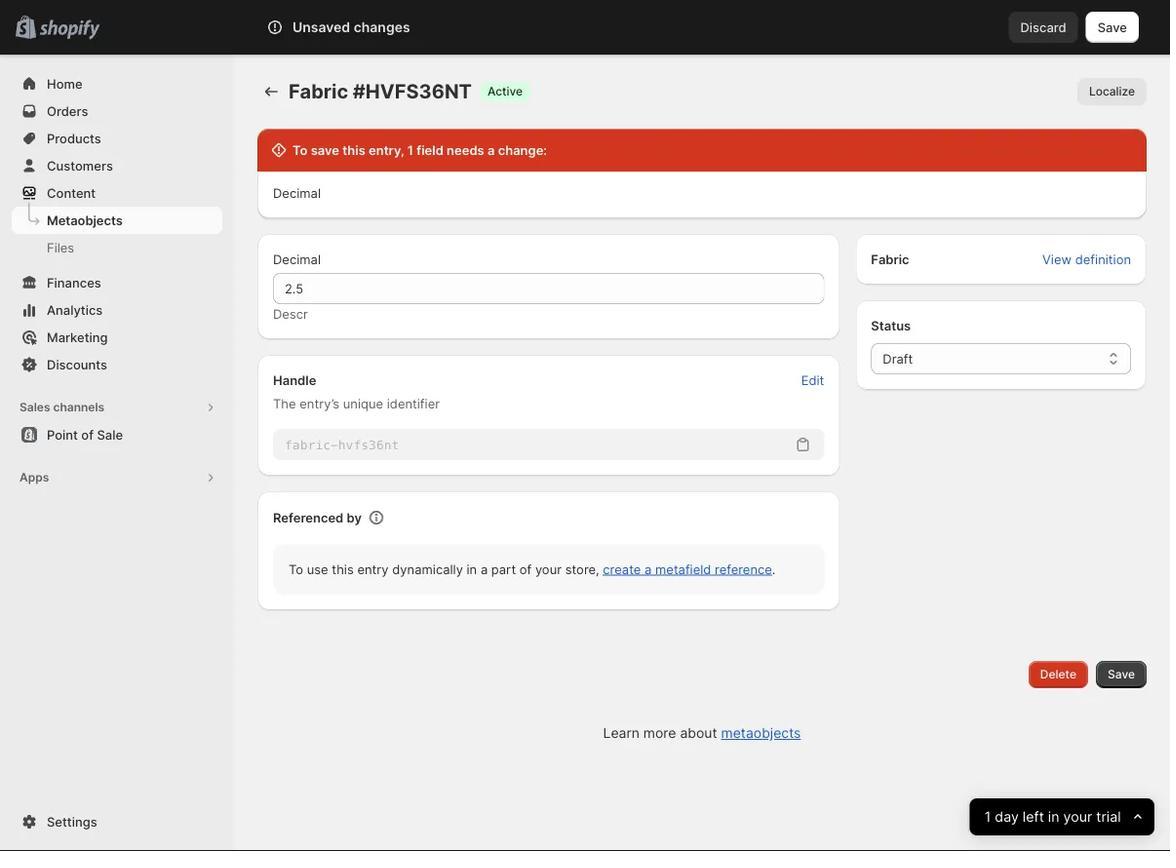 Task type: vqa. For each thing, say whether or not it's contained in the screenshot.
of in button
yes



Task type: locate. For each thing, give the bounding box(es) containing it.
1 vertical spatial save
[[1108, 667, 1135, 682]]

sales channels button
[[12, 394, 222, 421]]

dynamically
[[392, 562, 463, 577]]

the
[[273, 396, 296, 411]]

to use this entry dynamically in a part of your store, create a metafield reference .
[[289, 562, 776, 577]]

point
[[47, 427, 78, 442]]

0 vertical spatial save button
[[1086, 12, 1139, 43]]

marketing
[[47, 330, 108, 345]]

1 vertical spatial save button
[[1096, 661, 1147, 688]]

this right use at the left bottom of page
[[332, 562, 354, 577]]

1 vertical spatial your
[[1064, 809, 1093, 826]]

field
[[417, 142, 444, 157]]

save up localize
[[1098, 20, 1127, 35]]

in inside dropdown button
[[1048, 809, 1060, 826]]

to for to save this entry, 1 field needs a change:
[[293, 142, 308, 157]]

change:
[[498, 142, 547, 157]]

localize
[[1089, 84, 1135, 98]]

of right part
[[520, 562, 532, 577]]

use
[[307, 562, 328, 577]]

2 decimal from the top
[[273, 252, 321, 267]]

handle the entry's unique identifier
[[273, 373, 440, 411]]

1 left the field
[[407, 142, 413, 157]]

metaobjects
[[721, 725, 801, 742]]

1 horizontal spatial fabric
[[871, 252, 909, 267]]

entry's
[[300, 396, 339, 411]]

discounts
[[47, 357, 107, 372]]

files
[[47, 240, 74, 255]]

1 vertical spatial this
[[332, 562, 354, 577]]

1 day left in your trial button
[[970, 799, 1155, 836]]

day
[[995, 809, 1019, 826]]

fabric #hvfs36nt
[[289, 79, 472, 103]]

fabric for fabric #hvfs36nt
[[289, 79, 348, 103]]

this right save at the top left of page
[[342, 142, 365, 157]]

1 day left in your trial
[[985, 809, 1121, 826]]

content link
[[12, 179, 222, 207]]

status
[[871, 318, 911, 333]]

0 horizontal spatial of
[[81, 427, 94, 442]]

1 inside dropdown button
[[985, 809, 991, 826]]

customers
[[47, 158, 113, 173]]

active
[[488, 84, 523, 98]]

settings
[[47, 814, 97, 829]]

in
[[467, 562, 477, 577], [1048, 809, 1060, 826]]

create
[[603, 562, 641, 577]]

to left save at the top left of page
[[293, 142, 308, 157]]

1 decimal from the top
[[273, 185, 321, 200]]

0 horizontal spatial 1
[[407, 142, 413, 157]]

apps
[[20, 471, 49, 485]]

decimal up descr
[[273, 252, 321, 267]]

your left "store," at bottom
[[535, 562, 562, 577]]

1
[[407, 142, 413, 157], [985, 809, 991, 826]]

metaobjects link
[[12, 207, 222, 234]]

1 left day
[[985, 809, 991, 826]]

files link
[[12, 234, 222, 261]]

handle
[[273, 373, 316, 388]]

a
[[488, 142, 495, 157], [481, 562, 488, 577], [645, 562, 652, 577]]

0 vertical spatial fabric
[[289, 79, 348, 103]]

None text field
[[273, 429, 789, 460]]

0 vertical spatial save
[[1098, 20, 1127, 35]]

a right needs
[[488, 142, 495, 157]]

needs
[[447, 142, 484, 157]]

None text field
[[273, 273, 824, 304]]

1 vertical spatial 1
[[985, 809, 991, 826]]

in right left
[[1048, 809, 1060, 826]]

1 vertical spatial of
[[520, 562, 532, 577]]

marketing link
[[12, 324, 222, 351]]

1 vertical spatial in
[[1048, 809, 1060, 826]]

save right delete
[[1108, 667, 1135, 682]]

save button
[[1086, 12, 1139, 43], [1096, 661, 1147, 688]]

0 vertical spatial to
[[293, 142, 308, 157]]

1 horizontal spatial in
[[1048, 809, 1060, 826]]

save
[[1098, 20, 1127, 35], [1108, 667, 1135, 682]]

to
[[293, 142, 308, 157], [289, 562, 303, 577]]

this
[[342, 142, 365, 157], [332, 562, 354, 577]]

settings link
[[12, 808, 222, 836]]

fabric
[[289, 79, 348, 103], [871, 252, 909, 267]]

decimal
[[273, 185, 321, 200], [273, 252, 321, 267]]

0 vertical spatial this
[[342, 142, 365, 157]]

home
[[47, 76, 82, 91]]

identifier
[[387, 396, 440, 411]]

unsaved
[[293, 19, 350, 36]]

0 vertical spatial of
[[81, 427, 94, 442]]

fabric for fabric
[[871, 252, 909, 267]]

0 vertical spatial your
[[535, 562, 562, 577]]

of left sale
[[81, 427, 94, 442]]

point of sale
[[47, 427, 123, 442]]

edit button
[[790, 367, 836, 394]]

in left part
[[467, 562, 477, 577]]

to left use at the left bottom of page
[[289, 562, 303, 577]]

fabric up save at the top left of page
[[289, 79, 348, 103]]

about
[[680, 725, 717, 742]]

0 horizontal spatial fabric
[[289, 79, 348, 103]]

save button for discard
[[1086, 12, 1139, 43]]

store,
[[565, 562, 599, 577]]

save for discard
[[1098, 20, 1127, 35]]

0 vertical spatial decimal
[[273, 185, 321, 200]]

metaobjects link
[[721, 725, 801, 742]]

0 vertical spatial in
[[467, 562, 477, 577]]

0 horizontal spatial in
[[467, 562, 477, 577]]

1 vertical spatial fabric
[[871, 252, 909, 267]]

1 vertical spatial to
[[289, 562, 303, 577]]

of
[[81, 427, 94, 442], [520, 562, 532, 577]]

more
[[643, 725, 676, 742]]

save button for delete
[[1096, 661, 1147, 688]]

changes
[[354, 19, 410, 36]]

1 horizontal spatial of
[[520, 562, 532, 577]]

1 horizontal spatial 1
[[985, 809, 991, 826]]

referenced
[[273, 510, 344, 525]]

view definition link
[[1031, 246, 1143, 273]]

search
[[334, 20, 376, 35]]

save button right delete button at the right bottom
[[1096, 661, 1147, 688]]

referenced by
[[273, 510, 362, 525]]

1 horizontal spatial your
[[1064, 809, 1093, 826]]

decimal down save at the top left of page
[[273, 185, 321, 200]]

your left trial
[[1064, 809, 1093, 826]]

save for delete
[[1108, 667, 1135, 682]]

analytics link
[[12, 296, 222, 324]]

reference
[[715, 562, 772, 577]]

1 vertical spatial decimal
[[273, 252, 321, 267]]

part
[[491, 562, 516, 577]]

create a metafield reference link
[[603, 562, 772, 577]]

save button up localize
[[1086, 12, 1139, 43]]

of inside "link"
[[81, 427, 94, 442]]

your
[[535, 562, 562, 577], [1064, 809, 1093, 826]]

fabric up status
[[871, 252, 909, 267]]



Task type: describe. For each thing, give the bounding box(es) containing it.
sale
[[97, 427, 123, 442]]

this for save
[[342, 142, 365, 157]]

shopify image
[[39, 20, 100, 39]]

view definition
[[1042, 252, 1131, 267]]

delete button
[[1029, 661, 1088, 688]]

home link
[[12, 70, 222, 98]]

trial
[[1097, 809, 1121, 826]]

unsaved changes
[[293, 19, 410, 36]]

customers link
[[12, 152, 222, 179]]

by
[[347, 510, 362, 525]]

analytics
[[47, 302, 103, 317]]

metaobjects
[[47, 213, 123, 228]]

to for to use this entry dynamically in a part of your store, create a metafield reference .
[[289, 562, 303, 577]]

draft
[[883, 351, 913, 366]]

content
[[47, 185, 96, 200]]

learn more about metaobjects
[[603, 725, 801, 742]]

sales channels
[[20, 400, 104, 414]]

finances link
[[12, 269, 222, 296]]

point of sale link
[[12, 421, 222, 449]]

.
[[772, 562, 776, 577]]

definition
[[1075, 252, 1131, 267]]

learn
[[603, 725, 640, 742]]

orders
[[47, 103, 88, 118]]

discard
[[1020, 20, 1067, 35]]

your inside dropdown button
[[1064, 809, 1093, 826]]

channels
[[53, 400, 104, 414]]

products link
[[12, 125, 222, 152]]

0 vertical spatial 1
[[407, 142, 413, 157]]

finances
[[47, 275, 101, 290]]

discounts link
[[12, 351, 222, 378]]

unique
[[343, 396, 383, 411]]

a right create
[[645, 562, 652, 577]]

delete
[[1040, 667, 1077, 682]]

products
[[47, 131, 101, 146]]

view
[[1042, 252, 1072, 267]]

left
[[1023, 809, 1044, 826]]

point of sale button
[[0, 421, 234, 449]]

metafield
[[655, 562, 711, 577]]

this for use
[[332, 562, 354, 577]]

edit
[[801, 373, 824, 388]]

orders link
[[12, 98, 222, 125]]

descr
[[273, 306, 308, 321]]

apps button
[[12, 464, 222, 491]]

#hvfs36nt
[[353, 79, 472, 103]]

save
[[311, 142, 339, 157]]

entry
[[357, 562, 389, 577]]

search button
[[302, 12, 868, 43]]

0 horizontal spatial your
[[535, 562, 562, 577]]

localize link
[[1077, 78, 1147, 105]]

discard button
[[1009, 12, 1078, 43]]

entry,
[[369, 142, 404, 157]]

to save this entry, 1 field needs a change:
[[293, 142, 547, 157]]

sales
[[20, 400, 50, 414]]

a left part
[[481, 562, 488, 577]]



